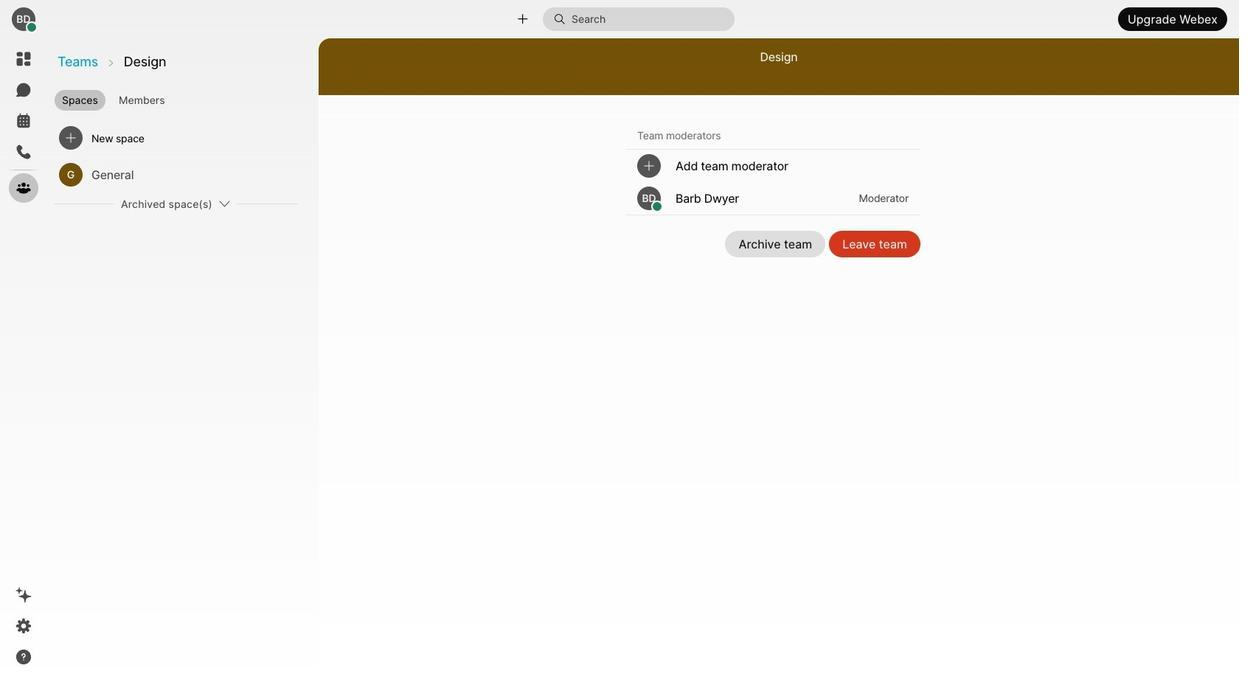 Task type: locate. For each thing, give the bounding box(es) containing it.
webex tab list
[[9, 44, 38, 203]]

navigation
[[0, 38, 47, 685]]

list item
[[53, 120, 298, 156]]

arrow down_16 image
[[218, 198, 230, 210]]

tab list
[[52, 84, 317, 112]]

barb dwyer list item
[[626, 182, 921, 215]]



Task type: vqa. For each thing, say whether or not it's contained in the screenshot.
cancel_16 image on the top right of page
no



Task type: describe. For each thing, give the bounding box(es) containing it.
general list item
[[53, 156, 298, 193]]

add team moderator list item
[[626, 150, 921, 182]]

team moderators list
[[626, 150, 921, 215]]



